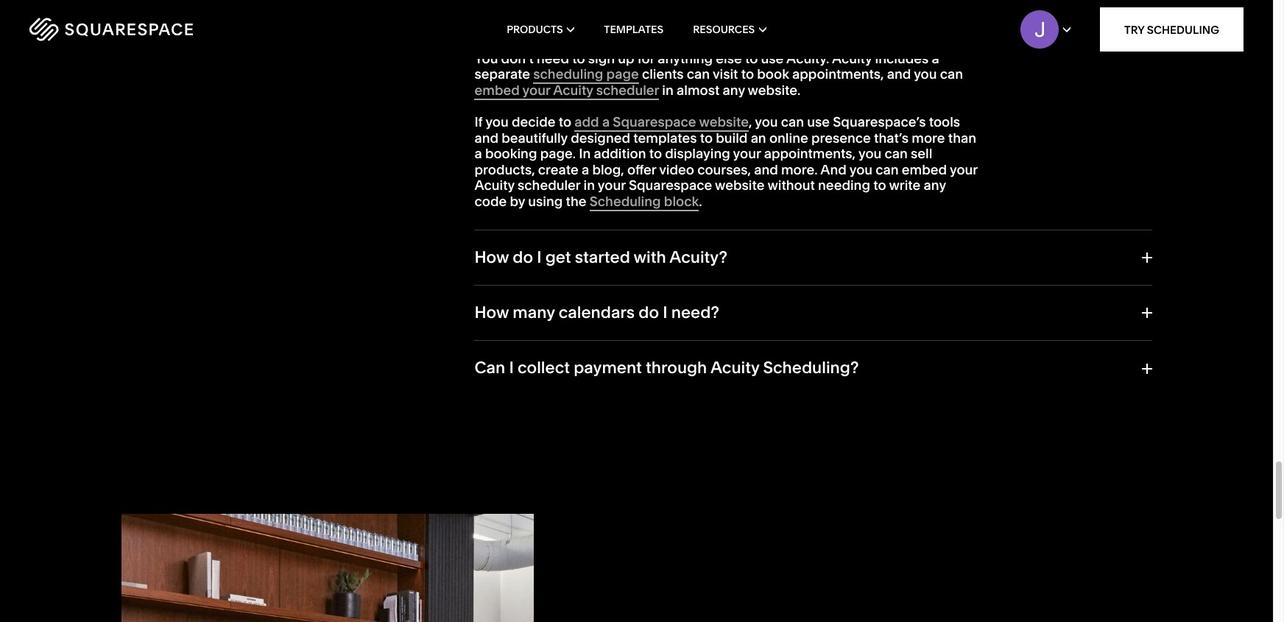 Task type: vqa. For each thing, say whether or not it's contained in the screenshot.
"that"
no



Task type: locate. For each thing, give the bounding box(es) containing it.
needing
[[819, 177, 871, 194]]

and up squarespace's at the top of the page
[[888, 66, 912, 83]]

need for i
[[509, 13, 549, 33]]

scheduling?
[[764, 358, 859, 378]]

your
[[523, 82, 551, 99], [733, 145, 761, 162], [950, 161, 978, 178], [598, 177, 626, 194]]

designed
[[571, 129, 631, 146]]

sign
[[588, 50, 615, 67]]

1 how from the top
[[475, 247, 509, 267]]

scheduling down offer
[[590, 193, 661, 210]]

use up "and"
[[808, 113, 830, 130]]

in inside scheduling page clients can visit to book appointments, and you can embed your acuity scheduler in almost any website.
[[663, 82, 674, 99]]

1 vertical spatial scheduling
[[590, 193, 661, 210]]

a
[[552, 13, 562, 33], [932, 50, 940, 67], [603, 113, 610, 130], [475, 145, 482, 162], [582, 161, 590, 178]]

embed down more
[[902, 161, 948, 178]]

use inside , you can use squarespace's tools and beautifully designed templates to build an online presence that's more than a booking page. in addition to displaying your appointments, you can sell products, create a blog, offer video courses, and more. and you can embed your acuity scheduler in your squarespace website without needing to write any code by using the
[[808, 113, 830, 130]]

you inside scheduling page clients can visit to book appointments, and you can embed your acuity scheduler in almost any website.
[[914, 66, 937, 83]]

1 vertical spatial scheduler
[[518, 177, 581, 194]]

1 vertical spatial appointments,
[[764, 145, 856, 162]]

can left visit
[[687, 66, 710, 83]]

to inside scheduling page clients can visit to book appointments, and you can embed your acuity scheduler in almost any website.
[[742, 66, 754, 83]]

acuity? right with
[[670, 247, 728, 267]]

website.
[[748, 82, 801, 99]]

0 horizontal spatial any
[[723, 82, 745, 99]]

an
[[751, 129, 767, 146]]

1 vertical spatial embed
[[902, 161, 948, 178]]

2 how from the top
[[475, 303, 509, 323]]

through
[[646, 358, 708, 378]]

a left blog,
[[582, 161, 590, 178]]

can
[[687, 66, 710, 83], [941, 66, 964, 83], [782, 113, 805, 130], [885, 145, 908, 162], [876, 161, 899, 178]]

and inside scheduling page clients can visit to book appointments, and you can embed your acuity scheduler in almost any website.
[[888, 66, 912, 83]]

your up decide
[[523, 82, 551, 99]]

acuity down booking
[[475, 177, 515, 194]]

0 vertical spatial and
[[888, 66, 912, 83]]

website up anything
[[671, 13, 732, 33]]

write
[[890, 177, 921, 194]]

add a squarespace website link
[[575, 113, 749, 132]]

how
[[475, 247, 509, 267], [475, 303, 509, 323]]

1 horizontal spatial acuity?
[[786, 13, 844, 33]]

you up 'tools'
[[914, 66, 937, 83]]

i
[[500, 13, 505, 33], [537, 247, 542, 267], [663, 303, 668, 323], [509, 358, 514, 378]]

appointments, up squarespace's at the top of the page
[[793, 66, 884, 83]]

to right visit
[[742, 66, 754, 83]]

can
[[475, 358, 506, 378]]

with
[[634, 247, 667, 267]]

products
[[507, 23, 563, 36]]

your down ,
[[733, 145, 761, 162]]

scheduler down page.
[[518, 177, 581, 194]]

use up website.
[[761, 50, 784, 67]]

products button
[[507, 0, 575, 59]]

2 horizontal spatial and
[[888, 66, 912, 83]]

page.
[[541, 145, 576, 162]]

0 vertical spatial do
[[513, 247, 533, 267]]

how for how many calendars do i need?
[[475, 303, 509, 323]]

squarespace logo image
[[29, 18, 193, 41]]

squarespace inside , you can use squarespace's tools and beautifully designed templates to build an online presence that's more than a booking page. in addition to displaying your appointments, you can sell products, create a blog, offer video courses, and more. and you can embed your acuity scheduler in your squarespace website without needing to write any code by using the
[[629, 177, 713, 194]]

templates
[[634, 129, 697, 146]]

i left get on the top left
[[537, 247, 542, 267]]

to left add
[[559, 113, 572, 130]]

2 vertical spatial website
[[715, 177, 765, 194]]

to
[[735, 13, 751, 33], [573, 50, 585, 67], [746, 50, 758, 67], [742, 66, 754, 83], [559, 113, 572, 130], [700, 129, 713, 146], [650, 145, 662, 162], [874, 177, 887, 194]]

you
[[914, 66, 937, 83], [486, 113, 509, 130], [755, 113, 778, 130], [859, 145, 882, 162], [850, 161, 873, 178]]

up
[[618, 50, 635, 67]]

acuity? up acuity.
[[786, 13, 844, 33]]

more
[[912, 129, 946, 146]]

scheduler down up
[[597, 82, 659, 99]]

acuity inside you don't need to sign up for anything else to use acuity. acuity includes a separate
[[832, 50, 873, 67]]

do left get on the top left
[[513, 247, 533, 267]]

0 vertical spatial scheduling
[[1148, 22, 1220, 36]]

don't
[[501, 50, 534, 67]]

tools
[[930, 113, 961, 130]]

i left 'need?'
[[663, 303, 668, 323]]

1 vertical spatial squarespace
[[613, 113, 697, 130]]

do left 'need?'
[[639, 303, 659, 323]]

any
[[723, 82, 745, 99], [924, 177, 947, 194]]

website left an
[[699, 113, 749, 130]]

payment
[[574, 358, 642, 378]]

embed
[[475, 82, 520, 99], [902, 161, 948, 178]]

1 vertical spatial use
[[761, 50, 784, 67]]

a right "includes"
[[932, 50, 940, 67]]

you down squarespace's at the top of the page
[[859, 145, 882, 162]]

and up products,
[[475, 129, 499, 146]]

resources
[[693, 23, 755, 36]]

you don't need to sign up for anything else to use acuity. acuity includes a separate
[[475, 50, 940, 83]]

1 vertical spatial how
[[475, 303, 509, 323]]

any down else at the top
[[723, 82, 745, 99]]

appointments,
[[793, 66, 884, 83], [764, 145, 856, 162]]

0 horizontal spatial in
[[584, 177, 595, 194]]

scheduler inside scheduling page clients can visit to book appointments, and you can embed your acuity scheduler in almost any website.
[[597, 82, 659, 99]]

1 vertical spatial in
[[584, 177, 595, 194]]

addition
[[594, 145, 646, 162]]

0 horizontal spatial do
[[513, 247, 533, 267]]

can up 'tools'
[[941, 66, 964, 83]]

a right add
[[603, 113, 610, 130]]

templates
[[604, 23, 664, 36]]

how for how do i get started with acuity?
[[475, 247, 509, 267]]

1 horizontal spatial do
[[639, 303, 659, 323]]

.
[[699, 193, 702, 210]]

in down in
[[584, 177, 595, 194]]

need down products
[[537, 50, 569, 67]]

and down an
[[755, 161, 779, 178]]

scheduling block .
[[590, 193, 702, 210]]

need
[[509, 13, 549, 33], [537, 50, 569, 67]]

1 horizontal spatial in
[[663, 82, 674, 99]]

website inside , you can use squarespace's tools and beautifully designed templates to build an online presence that's more than a booking page. in addition to displaying your appointments, you can sell products, create a blog, offer video courses, and more. and you can embed your acuity scheduler in your squarespace website without needing to write any code by using the
[[715, 177, 765, 194]]

scheduling page link
[[534, 66, 639, 84]]

any inside , you can use squarespace's tools and beautifully designed templates to build an online presence that's more than a booking page. in addition to displaying your appointments, you can sell products, create a blog, offer video courses, and more. and you can embed your acuity scheduler in your squarespace website without needing to write any code by using the
[[924, 177, 947, 194]]

code
[[475, 193, 507, 210]]

2 vertical spatial and
[[755, 161, 779, 178]]

can left sell
[[885, 145, 908, 162]]

you
[[475, 50, 498, 67]]

the
[[566, 193, 587, 210]]

add
[[575, 113, 599, 130]]

0 vertical spatial in
[[663, 82, 674, 99]]

use up book
[[755, 13, 782, 33]]

website right the .
[[715, 177, 765, 194]]

0 vertical spatial how
[[475, 247, 509, 267]]

0 vertical spatial acuity?
[[786, 13, 844, 33]]

need inside you don't need to sign up for anything else to use acuity. acuity includes a separate
[[537, 50, 569, 67]]

2 vertical spatial squarespace
[[629, 177, 713, 194]]

can down website.
[[782, 113, 805, 130]]

2 vertical spatial use
[[808, 113, 830, 130]]

blog,
[[593, 161, 625, 178]]

need up don't
[[509, 13, 549, 33]]

to up else at the top
[[735, 13, 751, 33]]

can i collect payment through acuity scheduling?
[[475, 358, 859, 378]]

1 vertical spatial need
[[537, 50, 569, 67]]

appointments, up without
[[764, 145, 856, 162]]

0 horizontal spatial and
[[475, 129, 499, 146]]

how down code
[[475, 247, 509, 267]]

beautifully
[[502, 129, 568, 146]]

to down the add a squarespace website link
[[650, 145, 662, 162]]

acuity right acuity.
[[832, 50, 873, 67]]

your down the 'than'
[[950, 161, 978, 178]]

, you can use squarespace's tools and beautifully designed templates to build an online presence that's more than a booking page. in addition to displaying your appointments, you can sell products, create a blog, offer video courses, and more. and you can embed your acuity scheduler in your squarespace website without needing to write any code by using the
[[475, 113, 978, 210]]

acuity?
[[786, 13, 844, 33], [670, 247, 728, 267]]

build
[[716, 129, 748, 146]]

use
[[755, 13, 782, 33], [761, 50, 784, 67], [808, 113, 830, 130]]

do
[[513, 247, 533, 267], [639, 303, 659, 323]]

1 horizontal spatial embed
[[902, 161, 948, 178]]

squarespace
[[565, 13, 667, 33], [613, 113, 697, 130], [629, 177, 713, 194]]

page
[[607, 66, 639, 83]]

how left many
[[475, 303, 509, 323]]

0 horizontal spatial embed
[[475, 82, 520, 99]]

do
[[475, 13, 497, 33]]

1 horizontal spatial scheduler
[[597, 82, 659, 99]]

acuity up add
[[553, 82, 594, 99]]

0 horizontal spatial acuity?
[[670, 247, 728, 267]]

1 vertical spatial and
[[475, 129, 499, 146]]

1 horizontal spatial any
[[924, 177, 947, 194]]

any right write
[[924, 177, 947, 194]]

that's
[[875, 129, 909, 146]]

0 vertical spatial appointments,
[[793, 66, 884, 83]]

0 vertical spatial need
[[509, 13, 549, 33]]

try scheduling
[[1125, 22, 1220, 36]]

collect
[[518, 358, 570, 378]]

you right if
[[486, 113, 509, 130]]

you right "and"
[[850, 161, 873, 178]]

else
[[716, 50, 742, 67]]

by
[[510, 193, 525, 210]]

in inside , you can use squarespace's tools and beautifully designed templates to build an online presence that's more than a booking page. in addition to displaying your appointments, you can sell products, create a blog, offer video courses, and more. and you can embed your acuity scheduler in your squarespace website without needing to write any code by using the
[[584, 177, 595, 194]]

0 vertical spatial website
[[671, 13, 732, 33]]

0 vertical spatial any
[[723, 82, 745, 99]]

appointments, inside , you can use squarespace's tools and beautifully designed templates to build an online presence that's more than a booking page. in addition to displaying your appointments, you can sell products, create a blog, offer video courses, and more. and you can embed your acuity scheduler in your squarespace website without needing to write any code by using the
[[764, 145, 856, 162]]

1 horizontal spatial and
[[755, 161, 779, 178]]

includes
[[876, 50, 929, 67]]

your inside scheduling page clients can visit to book appointments, and you can embed your acuity scheduler in almost any website.
[[523, 82, 551, 99]]

started
[[575, 247, 630, 267]]

1 vertical spatial do
[[639, 303, 659, 323]]

without
[[768, 177, 815, 194]]

scheduling
[[1148, 22, 1220, 36], [590, 193, 661, 210]]

in
[[663, 82, 674, 99], [584, 177, 595, 194]]

0 vertical spatial embed
[[475, 82, 520, 99]]

more.
[[782, 161, 818, 178]]

clients
[[642, 66, 684, 83]]

acuity inside scheduling page clients can visit to book appointments, and you can embed your acuity scheduler in almost any website.
[[553, 82, 594, 99]]

1 vertical spatial any
[[924, 177, 947, 194]]

0 vertical spatial scheduler
[[597, 82, 659, 99]]

1 horizontal spatial scheduling
[[1148, 22, 1220, 36]]

in left almost at right top
[[663, 82, 674, 99]]

embed down you
[[475, 82, 520, 99]]

website
[[671, 13, 732, 33], [699, 113, 749, 130], [715, 177, 765, 194]]

i right do
[[500, 13, 505, 33]]

0 horizontal spatial scheduler
[[518, 177, 581, 194]]

scheduling right try on the right top of page
[[1148, 22, 1220, 36]]

and
[[888, 66, 912, 83], [475, 129, 499, 146], [755, 161, 779, 178]]

use inside you don't need to sign up for anything else to use acuity. acuity includes a separate
[[761, 50, 784, 67]]

embed inside scheduling page clients can visit to book appointments, and you can embed your acuity scheduler in almost any website.
[[475, 82, 520, 99]]



Task type: describe. For each thing, give the bounding box(es) containing it.
your down addition
[[598, 177, 626, 194]]

a inside you don't need to sign up for anything else to use acuity. acuity includes a separate
[[932, 50, 940, 67]]

try scheduling link
[[1101, 7, 1244, 52]]

almost
[[677, 82, 720, 99]]

decide
[[512, 113, 556, 130]]

acuity.
[[787, 50, 830, 67]]

to left write
[[874, 177, 887, 194]]

if you decide to add a squarespace website
[[475, 113, 749, 130]]

customer care advisors. image
[[121, 514, 534, 623]]

sell
[[911, 145, 933, 162]]

squarespace logo link
[[29, 18, 272, 41]]

embed inside , you can use squarespace's tools and beautifully designed templates to build an online presence that's more than a booking page. in addition to displaying your appointments, you can sell products, create a blog, offer video courses, and more. and you can embed your acuity scheduler in your squarespace website without needing to write any code by using the
[[902, 161, 948, 178]]

acuity right through
[[711, 358, 760, 378]]

how do i get started with acuity?
[[475, 247, 728, 267]]

resources button
[[693, 0, 767, 59]]

products,
[[475, 161, 535, 178]]

video
[[660, 161, 695, 178]]

need for don't
[[537, 50, 569, 67]]

anything
[[658, 50, 713, 67]]

do i need a squarespace website to use acuity?
[[475, 13, 844, 33]]

calendars
[[559, 303, 635, 323]]

create
[[538, 161, 579, 178]]

presence
[[812, 129, 871, 146]]

displaying
[[665, 145, 731, 162]]

scheduling
[[534, 66, 604, 83]]

can down that's
[[876, 161, 899, 178]]

than
[[949, 129, 977, 146]]

using
[[528, 193, 563, 210]]

for
[[638, 50, 655, 67]]

in
[[579, 145, 591, 162]]

scheduling block link
[[590, 193, 699, 211]]

get
[[546, 247, 571, 267]]

to left build
[[700, 129, 713, 146]]

1 vertical spatial acuity?
[[670, 247, 728, 267]]

0 vertical spatial use
[[755, 13, 782, 33]]

online
[[770, 129, 809, 146]]

0 vertical spatial squarespace
[[565, 13, 667, 33]]

visit
[[713, 66, 739, 83]]

separate
[[475, 66, 531, 83]]

templates link
[[604, 0, 664, 59]]

appointments, inside scheduling page clients can visit to book appointments, and you can embed your acuity scheduler in almost any website.
[[793, 66, 884, 83]]

you right ,
[[755, 113, 778, 130]]

to right else at the top
[[746, 50, 758, 67]]

scheduler inside , you can use squarespace's tools and beautifully designed templates to build an online presence that's more than a booking page. in addition to displaying your appointments, you can sell products, create a blog, offer video courses, and more. and you can embed your acuity scheduler in your squarespace website without needing to write any code by using the
[[518, 177, 581, 194]]

many
[[513, 303, 555, 323]]

,
[[749, 113, 752, 130]]

embed your acuity scheduler link
[[475, 82, 659, 100]]

booking
[[485, 145, 537, 162]]

1 vertical spatial website
[[699, 113, 749, 130]]

a up "scheduling"
[[552, 13, 562, 33]]

to left sign
[[573, 50, 585, 67]]

offer
[[628, 161, 657, 178]]

need?
[[672, 303, 720, 323]]

any inside scheduling page clients can visit to book appointments, and you can embed your acuity scheduler in almost any website.
[[723, 82, 745, 99]]

0 horizontal spatial scheduling
[[590, 193, 661, 210]]

try
[[1125, 22, 1145, 36]]

and
[[821, 161, 847, 178]]

scheduling page clients can visit to book appointments, and you can embed your acuity scheduler in almost any website.
[[475, 66, 964, 99]]

squarespace's
[[833, 113, 926, 130]]

if
[[475, 113, 483, 130]]

acuity inside , you can use squarespace's tools and beautifully designed templates to build an online presence that's more than a booking page. in addition to displaying your appointments, you can sell products, create a blog, offer video courses, and more. and you can embed your acuity scheduler in your squarespace website without needing to write any code by using the
[[475, 177, 515, 194]]

courses,
[[698, 161, 751, 178]]

book
[[758, 66, 790, 83]]

how many calendars do i need?
[[475, 303, 720, 323]]

block
[[664, 193, 699, 210]]

a down if
[[475, 145, 482, 162]]

i right the can
[[509, 358, 514, 378]]



